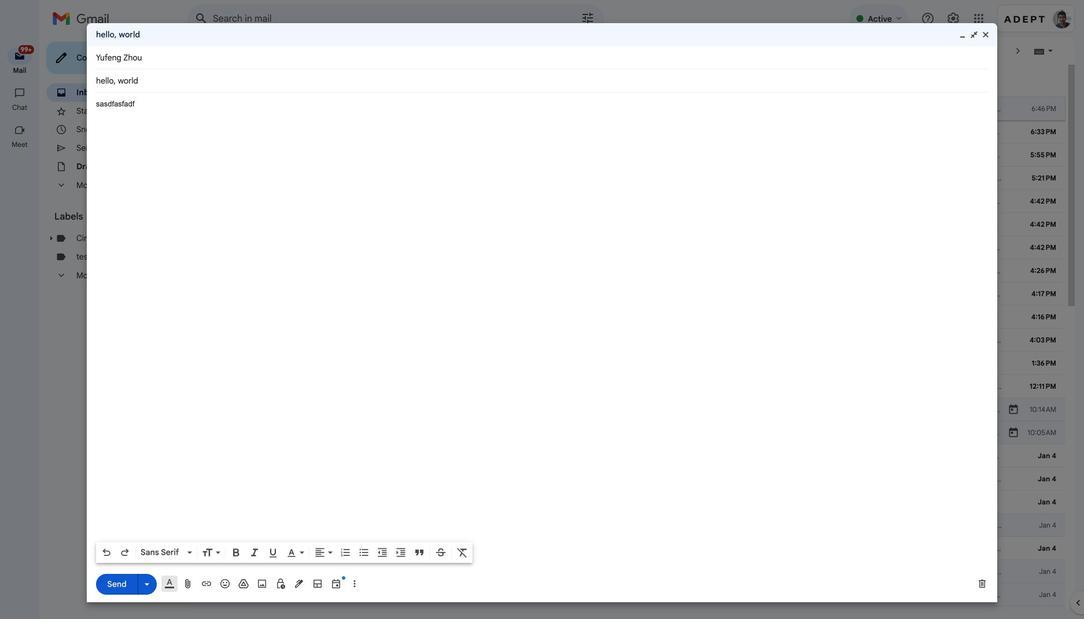 Task type: locate. For each thing, give the bounding box(es) containing it.
main content
[[188, 65, 1066, 619]]

11 row from the top
[[188, 329, 1066, 352]]

more send options image
[[141, 579, 153, 590]]

tab list
[[188, 65, 1066, 97]]

toggle confidential mode image
[[275, 578, 287, 590]]

advanced search options image
[[577, 6, 600, 30]]

insert files using drive image
[[238, 578, 249, 590]]

numbered list ‪(⌘⇧7)‬ image
[[340, 547, 351, 559]]

updates tab
[[334, 65, 480, 97]]

13 row from the top
[[188, 375, 1066, 398]]

dialog
[[87, 23, 998, 603]]

discard draft ‪(⌘⇧d)‬ image
[[977, 578, 989, 590]]

1 row from the top
[[188, 97, 1066, 120]]

14 row from the top
[[188, 398, 1066, 421]]

indent more ‪(⌘])‬ image
[[395, 547, 407, 559]]

primary tab
[[188, 65, 333, 97]]

12 row from the top
[[188, 352, 1066, 375]]

select a layout image
[[312, 578, 324, 590]]

option inside 'formatting options' toolbar
[[138, 547, 185, 559]]

navigation
[[0, 37, 41, 619]]

heading
[[0, 66, 39, 75], [0, 103, 39, 112], [0, 140, 39, 149], [54, 211, 164, 222]]

option
[[138, 547, 185, 559]]

21 row from the top
[[188, 560, 1066, 583]]

minimize image
[[959, 30, 968, 39]]

Subject field
[[96, 75, 989, 87]]

insert link ‪(⌘k)‬ image
[[201, 578, 212, 590]]

remove formatting ‪(⌘\)‬ image
[[457, 547, 468, 559]]

settings image
[[947, 12, 961, 25]]

insert photo image
[[256, 578, 268, 590]]

italic ‪(⌘i)‬ image
[[249, 547, 260, 559]]

17 row from the top
[[188, 468, 1066, 491]]

Message Body text field
[[96, 98, 989, 539]]

Search in mail search field
[[188, 5, 604, 32]]

18 row from the top
[[188, 491, 1066, 514]]

mail, 748 unread messages image
[[14, 47, 32, 59]]

20 row from the top
[[188, 537, 1066, 560]]

row
[[188, 97, 1066, 120], [188, 120, 1066, 144], [188, 144, 1066, 167], [188, 167, 1066, 190], [188, 190, 1066, 213], [188, 213, 1066, 236], [188, 236, 1066, 259], [188, 259, 1066, 282], [188, 282, 1066, 306], [188, 306, 1066, 329], [188, 329, 1066, 352], [188, 352, 1066, 375], [188, 375, 1066, 398], [188, 398, 1066, 421], [188, 421, 1066, 445], [188, 445, 1066, 468], [188, 468, 1066, 491], [188, 491, 1066, 514], [188, 514, 1066, 537], [188, 537, 1066, 560], [188, 560, 1066, 583], [188, 583, 1066, 607], [188, 607, 1066, 619]]

strikethrough ‪(⌘⇧x)‬ image
[[435, 547, 447, 559]]

close image
[[982, 30, 991, 39]]

search in mail image
[[191, 8, 212, 29]]

pop out image
[[970, 30, 979, 39]]



Task type: describe. For each thing, give the bounding box(es) containing it.
15 row from the top
[[188, 421, 1066, 445]]

redo ‪(⌘y)‬ image
[[119, 547, 131, 559]]

undo ‪(⌘z)‬ image
[[101, 547, 112, 559]]

attach files image
[[182, 578, 194, 590]]

underline ‪(⌘u)‬ image
[[267, 548, 279, 559]]

8 row from the top
[[188, 259, 1066, 282]]

quote ‪(⌘⇧9)‬ image
[[414, 547, 425, 559]]

insert signature image
[[293, 578, 305, 590]]

formatting options toolbar
[[96, 542, 473, 563]]

19 row from the top
[[188, 514, 1066, 537]]

5 row from the top
[[188, 190, 1066, 213]]

23 row from the top
[[188, 607, 1066, 619]]

refresh image
[[232, 45, 243, 57]]

4 row from the top
[[188, 167, 1066, 190]]

indent less ‪(⌘[)‬ image
[[377, 547, 388, 559]]

7 row from the top
[[188, 236, 1066, 259]]

gmail image
[[52, 7, 115, 30]]

22 row from the top
[[188, 583, 1066, 607]]

older image
[[1013, 45, 1025, 57]]

2 row from the top
[[188, 120, 1066, 144]]

9 row from the top
[[188, 282, 1066, 306]]

6 row from the top
[[188, 213, 1066, 236]]

10 row from the top
[[188, 306, 1066, 329]]

16 row from the top
[[188, 445, 1066, 468]]

bulleted list ‪(⌘⇧8)‬ image
[[358, 547, 370, 559]]

3 row from the top
[[188, 144, 1066, 167]]

bold ‪(⌘b)‬ image
[[230, 547, 242, 559]]

more options image
[[351, 578, 358, 590]]

set up a time to meet image
[[331, 578, 342, 590]]

insert emoji ‪(⌘⇧2)‬ image
[[219, 578, 231, 590]]



Task type: vqa. For each thing, say whether or not it's contained in the screenshot.
Pop out "image"
yes



